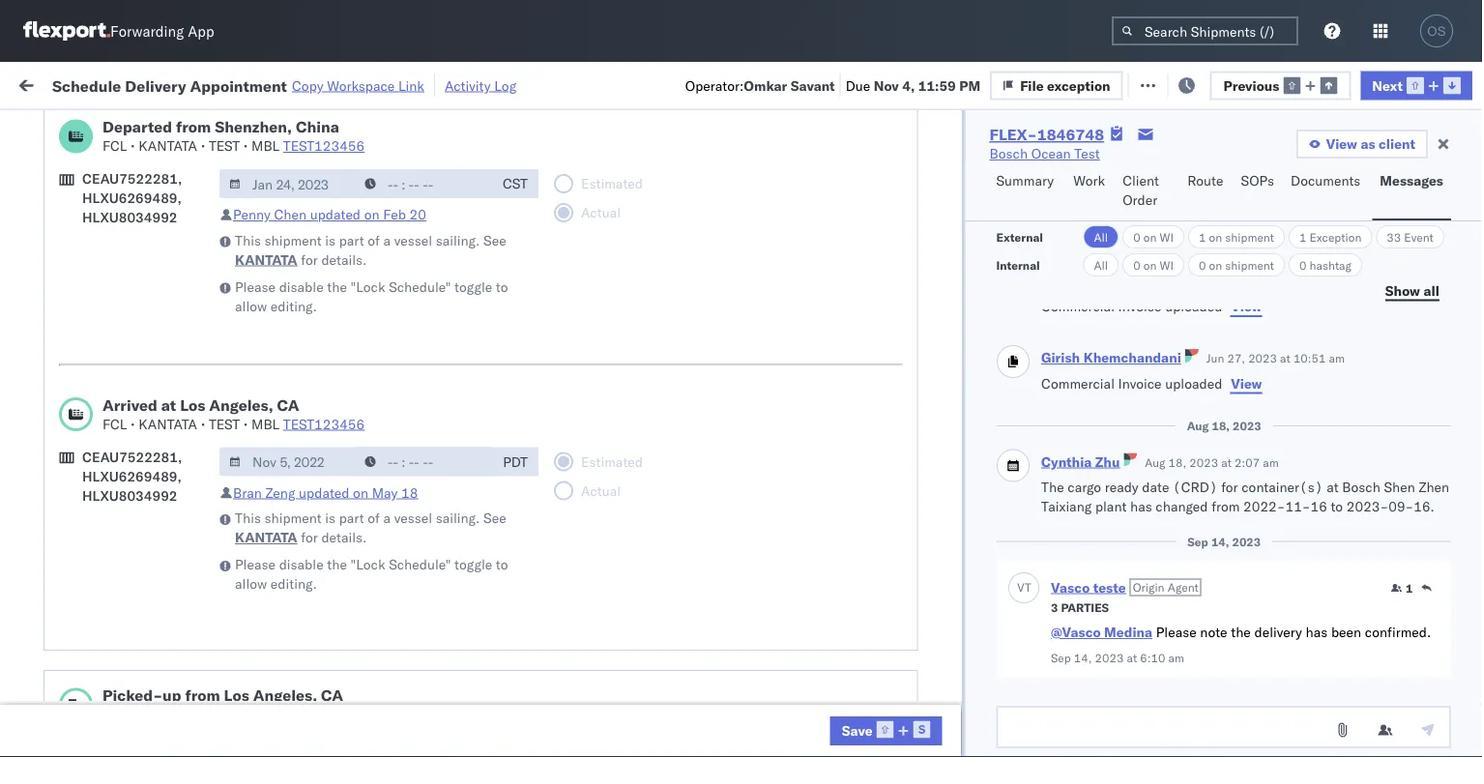 Task type: describe. For each thing, give the bounding box(es) containing it.
18, for aug 18, 2023 at 2:07 am
[[1169, 455, 1187, 470]]

2 vertical spatial 23,
[[426, 705, 447, 722]]

bosch ocean test for schedule delivery appointment button for 11:59 pm pst, dec 13, 2022
[[843, 492, 954, 509]]

caiu7969337
[[1192, 193, 1282, 210]]

1 vertical spatial work
[[1074, 172, 1106, 189]]

pickup for third schedule pickup from los angeles, ca button from the bottom of the page
[[105, 439, 147, 456]]

1660288
[[1109, 194, 1168, 211]]

schedule delivery appointment button for 11:59 pm pst, dec 13, 2022
[[44, 490, 238, 511]]

1 view button from the top
[[1230, 297, 1263, 316]]

205 on track
[[444, 75, 523, 92]]

app
[[188, 22, 214, 40]]

please inside @vasco medina please note the delivery has been confirmed. sep 14, 2023 at 6:10 am
[[1156, 624, 1197, 641]]

2 2130387 from the top
[[1109, 705, 1168, 722]]

zhu
[[1095, 453, 1120, 470]]

nov for second schedule pickup from los angeles, ca button from the top
[[411, 279, 436, 296]]

cynthia zhu
[[1041, 453, 1120, 470]]

2 8:30 pm pst, jan 23, 2023 from the top
[[311, 705, 484, 722]]

flex
[[1037, 158, 1059, 173]]

route button
[[1180, 163, 1234, 221]]

activity log
[[445, 77, 517, 94]]

2:07
[[1235, 455, 1260, 470]]

uetu5238478 for confirm delivery
[[1295, 576, 1389, 593]]

consignee
[[933, 620, 998, 636]]

hlxu8034992 for arrived at los angeles, ca
[[82, 487, 178, 504]]

11:59 pm pdt, nov 4, 2022 for second schedule pickup from los angeles, ca button from the top
[[311, 279, 489, 296]]

please for china
[[235, 279, 276, 295]]

schedule pickup from los angeles, ca link for 3rd schedule pickup from los angeles, ca button
[[44, 353, 275, 391]]

los for 6th schedule pickup from los angeles, ca button from the bottom
[[182, 226, 204, 243]]

upload customs clearance documents link for 12:00 am pdt, aug 19, 2022
[[44, 182, 275, 221]]

flexport. image
[[23, 21, 110, 41]]

11-
[[1285, 498, 1311, 515]]

vessel for arrived at los angeles, ca
[[394, 510, 432, 527]]

pst, for schedule delivery appointment button for 11:59 pm pst, dec 13, 2022
[[377, 492, 407, 509]]

due nov 4, 11:59 pm
[[846, 77, 981, 94]]

girish
[[1041, 349, 1080, 366]]

1 resize handle column header from the left
[[277, 150, 300, 757]]

is for departed from shenzhen, china
[[325, 232, 336, 249]]

3 schedule pickup from los angeles, ca button from the top
[[44, 353, 275, 393]]

1 8:30 from the top
[[311, 662, 341, 679]]

operator:
[[686, 77, 744, 94]]

2 8:30 from the top
[[311, 705, 341, 722]]

shipment up 0 on shipment
[[1226, 230, 1275, 244]]

cargo
[[1068, 479, 1101, 496]]

maeu9736123
[[1317, 620, 1415, 636]]

@vasco medina button
[[1051, 624, 1153, 641]]

ceau7522281, down the arrived
[[82, 449, 182, 466]]

hlxu803499 for 11:00 pm pst, nov 8, 2022's upload customs clearance documents 'button'
[[1397, 406, 1483, 423]]

2 commercial from the top
[[1041, 375, 1115, 392]]

2 account from the top
[[943, 705, 994, 722]]

1 schedule delivery appointment button from the top
[[44, 320, 238, 341]]

11:59 pm pdt, nov 4, 2022 for 6th schedule pickup from los angeles, ca button from the bottom
[[311, 236, 489, 253]]

1 invoice from the top
[[1118, 298, 1162, 315]]

changed
[[1156, 498, 1208, 515]]

msdu7304509
[[1192, 619, 1290, 636]]

pickup for second schedule pickup from los angeles, ca button from the bottom of the page
[[105, 609, 147, 626]]

2 view button from the top
[[1230, 374, 1263, 393]]

2 invoice from the top
[[1118, 375, 1162, 392]]

schedule inside schedule pickup from rotterdam, netherlands
[[44, 694, 102, 711]]

1 schedule delivery appointment from the top
[[44, 321, 238, 338]]

2 commercial invoice uploaded view from the top
[[1041, 375, 1262, 392]]

flex-1889466 for confirm pickup from los angeles, ca
[[1068, 534, 1168, 551]]

1 maeu9408431 from the top
[[1317, 662, 1415, 679]]

has inside "the cargo ready date (crd) for container(s)  at bosch shen zhen taixiang plant has changed from 2022-11-16 to 2023-09-16."
[[1130, 498, 1152, 515]]

los inside arrived at los angeles, ca fcl • kantata • test • mbl test123456
[[180, 396, 205, 415]]

please disable the "lock schedule" toggle to allow editing. for departed from shenzhen, china
[[235, 279, 508, 315]]

os button
[[1415, 9, 1460, 53]]

aug for aug 18, 2023
[[1187, 419, 1209, 433]]

0 on wi for 0
[[1134, 258, 1174, 272]]

documents inside button
[[1291, 172, 1361, 189]]

pm for third schedule pickup from los angeles, ca button from the bottom of the page
[[353, 449, 374, 466]]

confirm for confirm pickup from los angeles, ca
[[44, 524, 94, 541]]

205
[[444, 75, 469, 92]]

snooze
[[524, 158, 562, 173]]

aug 18, 2023
[[1187, 419, 1262, 433]]

to inside "the cargo ready date (crd) for container(s)  at bosch shen zhen taixiang plant has changed from 2022-11-16 to 2023-09-16."
[[1331, 498, 1343, 515]]

0 horizontal spatial file exception
[[1021, 77, 1111, 94]]

bosch ocean test for third schedule pickup from los angeles, ca button from the bottom of the page
[[843, 449, 954, 466]]

the cargo ready date (crd) for container(s)  at bosch shen zhen taixiang plant has changed from 2022-11-16 to 2023-09-16.
[[1041, 479, 1450, 515]]

pdt, for upload customs clearance documents 'button' related to 12:00 am pdt, aug 19, 2022
[[378, 194, 409, 211]]

for down chen
[[301, 251, 318, 268]]

2022 for second schedule pickup from los angeles, ca button from the top
[[455, 279, 489, 296]]

-- : -- -- text field for departed from shenzhen, china
[[355, 170, 492, 199]]

test123456 for 11:00 pm pst, nov 8, 2022's upload customs clearance documents 'button'
[[1317, 407, 1399, 424]]

1 integration test account - karl lagerfeld from the top
[[843, 662, 1095, 679]]

1 schedule pickup from los angeles, ca button from the top
[[44, 225, 275, 266]]

3 11:59 pm pdt, nov 4, 2022 from the top
[[311, 322, 489, 339]]

20
[[410, 207, 427, 223]]

8,
[[438, 407, 451, 424]]

18
[[401, 485, 418, 502]]

bosch ocean test link
[[990, 144, 1101, 163]]

1889466 for schedule delivery appointment
[[1109, 492, 1168, 509]]

pdt
[[503, 454, 528, 471]]

delivery up the arrived
[[105, 321, 155, 338]]

actions
[[1425, 158, 1465, 173]]

2 jan from the top
[[402, 705, 423, 722]]

"lock for departed from shenzhen, china
[[351, 279, 385, 295]]

0 vertical spatial aug
[[412, 194, 438, 211]]

1 for exception
[[1300, 230, 1307, 244]]

6 ocean fcl from the top
[[592, 705, 660, 722]]

appointment up status : ready for work, blocked, in progress
[[190, 76, 287, 95]]

this shipment is part of a vessel sailing. see kantata for details. for arrived at los angeles, ca
[[235, 510, 506, 546]]

2 maeu9408431 from the top
[[1317, 705, 1415, 722]]

jun
[[1206, 351, 1224, 366]]

kantata inside departed from shenzhen, china fcl • kantata • test • mbl test123456
[[139, 138, 197, 155]]

-- : -- -- text field for arrived at los angeles, ca
[[355, 448, 492, 477]]

1 horizontal spatial sep
[[1188, 534, 1208, 549]]

schedule pickup from los angeles, ca link for third schedule pickup from los angeles, ca button from the bottom of the page
[[44, 438, 275, 476]]

1 horizontal spatial exception
[[1180, 75, 1244, 92]]

shipment down chen
[[265, 232, 322, 249]]

3 ceau7522281, hlxu6269489, hlxu803499 from the top
[[1192, 321, 1483, 338]]

1 2130387 from the top
[[1109, 662, 1168, 679]]

confirm delivery
[[44, 576, 147, 593]]

3
[[1051, 600, 1058, 615]]

4:00 pm pst, dec 23, 2022
[[311, 534, 488, 551]]

pickup for 6th schedule pickup from los angeles, ca button from the bottom
[[105, 226, 147, 243]]

please for angeles,
[[235, 557, 276, 574]]

4:00
[[311, 534, 341, 551]]

appointment for 11:59 pm pst, dec 13, 2022 the schedule delivery appointment 'link'
[[158, 491, 238, 508]]

1893174
[[1109, 620, 1168, 636]]

taixiang
[[1041, 498, 1092, 515]]

1 schedule delivery appointment link from the top
[[44, 320, 238, 339]]

ready
[[1105, 479, 1139, 496]]

Search Shipments (/) text field
[[1112, 16, 1299, 45]]

1 commercial invoice uploaded view from the top
[[1041, 298, 1262, 315]]

show all
[[1386, 282, 1440, 299]]

angeles, inside confirm pickup from los angeles, ca
[[200, 524, 253, 541]]

4, for second schedule pickup from los angeles, ca button from the top
[[440, 279, 452, 296]]

penny chen updated on feb 20 button
[[233, 207, 427, 223]]

2 uploaded from the top
[[1165, 375, 1222, 392]]

ceau7522281, hlxu6269489, hlxu803499 for 11:00 pm pst, nov 8, 2022's upload customs clearance documents 'button'
[[1192, 406, 1483, 423]]

pickup for 6th schedule pickup from los angeles, ca button from the top of the page
[[105, 737, 147, 753]]

mbl inside departed from shenzhen, china fcl • kantata • test • mbl test123456
[[252, 138, 280, 155]]

the
[[1041, 479, 1064, 496]]

t
[[1025, 580, 1031, 595]]

jun 27, 2023 at 10:51 am
[[1206, 351, 1345, 366]]

allow for angeles,
[[235, 576, 267, 593]]

the for departed from shenzhen, china
[[327, 279, 347, 295]]

khemchandani
[[1083, 349, 1181, 366]]

at left "risk"
[[384, 75, 396, 92]]

all button for external
[[1084, 225, 1119, 249]]

due
[[846, 77, 871, 94]]

schedule pickup from los angeles, ca for 6th schedule pickup from los angeles, ca button from the bottom
[[44, 226, 261, 262]]

ceau7522281, down the departed
[[82, 171, 182, 188]]

am inside @vasco medina please note the delivery has been confirmed. sep 14, 2023 at 6:10 am
[[1168, 650, 1184, 665]]

759 at risk
[[355, 75, 422, 92]]

lhuu7894563, uetu5238478 for schedule pickup from los angeles, ca
[[1192, 449, 1389, 466]]

from inside departed from shenzhen, china fcl • kantata • test • mbl test123456
[[176, 118, 211, 137]]

this shipment is part of a vessel sailing. see kantata for details. for departed from shenzhen, china
[[235, 232, 506, 268]]

2 integration test account - karl lagerfeld from the top
[[843, 705, 1095, 722]]

schedule pickup from los angeles, ca link for 6th schedule pickup from los angeles, ca button from the top of the page
[[44, 736, 275, 757]]

1 horizontal spatial file exception
[[1153, 75, 1244, 92]]

allow for china
[[235, 298, 267, 315]]

at left 10:51
[[1280, 351, 1291, 366]]

bookings test consignee
[[843, 620, 998, 636]]

by:
[[70, 118, 89, 135]]

container
[[1192, 150, 1243, 165]]

bosch ocean test for second schedule pickup from los angeles, ca button from the top
[[843, 279, 954, 296]]

kantata down penny
[[235, 251, 298, 268]]

batch action
[[1375, 75, 1459, 92]]

save
[[842, 722, 873, 739]]

1889466 for confirm pickup from los angeles, ca
[[1109, 534, 1168, 551]]

1 integration from the top
[[843, 662, 910, 679]]

2 - from the top
[[997, 705, 1006, 722]]

workitem
[[21, 158, 72, 173]]

kantata inside arrived at los angeles, ca fcl • kantata • test • mbl test123456
[[139, 416, 197, 433]]

messages
[[1381, 172, 1444, 189]]

upload for 11:00 pm pst, nov 8, 2022
[[44, 396, 88, 413]]

1 - from the top
[[997, 662, 1006, 679]]

deadline button
[[302, 154, 495, 173]]

risk
[[399, 75, 422, 92]]

6 schedule pickup from los angeles, ca button from the top
[[44, 736, 275, 757]]

1 gvcu5265864 from the top
[[1192, 662, 1287, 679]]

zeng
[[265, 485, 295, 502]]

kantata link for angeles,
[[235, 529, 298, 548]]

part for departed from shenzhen, china
[[339, 232, 364, 249]]

next button
[[1361, 71, 1473, 100]]

sailing. for arrived at los angeles, ca
[[436, 510, 480, 527]]

in
[[288, 120, 299, 134]]

operator: omkar savant
[[686, 77, 835, 94]]

14, inside @vasco medina please note the delivery has been confirmed. sep 14, 2023 at 6:10 am
[[1074, 650, 1092, 665]]

internal
[[997, 258, 1040, 272]]

uetu5238478 for schedule delivery appointment
[[1295, 491, 1389, 508]]

batch
[[1375, 75, 1413, 92]]

ceau7522281, up 2:07
[[1192, 406, 1291, 423]]

2022 for schedule delivery appointment button for 11:59 pm pst, dec 13, 2022
[[463, 492, 497, 509]]

please disable the "lock schedule" toggle to allow editing. for arrived at los angeles, ca
[[235, 557, 508, 593]]

"lock for arrived at los angeles, ca
[[351, 557, 385, 574]]

Search Work text field
[[833, 69, 1044, 98]]

5 resize handle column header from the left
[[811, 150, 834, 757]]

11:59 pm pst, dec 13, 2022 for schedule delivery appointment
[[311, 492, 497, 509]]

1 horizontal spatial 14,
[[1211, 534, 1229, 549]]

6 resize handle column header from the left
[[1004, 150, 1027, 757]]

1 for on
[[1199, 230, 1207, 244]]

pm for second schedule pickup from los angeles, ca button from the top
[[353, 279, 374, 296]]

4 schedule pickup from los angeles, ca button from the top
[[44, 438, 275, 478]]

los for third schedule pickup from los angeles, ca button from the bottom of the page
[[182, 439, 204, 456]]

ymluw236679313
[[1317, 194, 1442, 211]]

sops
[[1241, 172, 1275, 189]]

2 resize handle column header from the left
[[491, 150, 515, 757]]

shenzhen,
[[215, 118, 292, 137]]

all for internal
[[1094, 258, 1109, 272]]

fcl inside arrived at los angeles, ca fcl • kantata • test • mbl test123456
[[103, 416, 127, 433]]

@vasco
[[1051, 624, 1101, 641]]

3 hlxu803499 from the top
[[1397, 321, 1483, 338]]

ceau7522281, up 0 on shipment
[[1192, 236, 1291, 253]]

schedule pickup from los angeles, ca for second schedule pickup from los angeles, ca button from the bottom of the page
[[44, 609, 261, 645]]

2 gvcu5265864 from the top
[[1192, 704, 1287, 721]]

0 horizontal spatial exception
[[1048, 77, 1111, 94]]

1 jan from the top
[[402, 662, 423, 679]]

batch action button
[[1345, 69, 1472, 98]]

see for departed from shenzhen, china
[[484, 232, 506, 249]]

as
[[1361, 135, 1376, 152]]

2 karl from the top
[[1009, 705, 1034, 722]]

schedule delivery appointment for 11:59
[[44, 491, 238, 508]]

2 schedule pickup from los angeles, ca button from the top
[[44, 267, 275, 308]]

china
[[296, 118, 339, 137]]

ready
[[147, 120, 181, 134]]

shipment down "1 on shipment" on the top
[[1226, 258, 1275, 272]]

2 integration from the top
[[843, 705, 910, 722]]

ocean fcl for third schedule pickup from los angeles, ca button from the bottom of the page schedule pickup from los angeles, ca link
[[592, 449, 660, 466]]

track
[[492, 75, 523, 92]]

11:00 pm pst, nov 8, 2022
[[311, 407, 488, 424]]

mbl/mawb numbers
[[1317, 158, 1436, 173]]

1889466 for schedule pickup from los angeles, ca
[[1109, 449, 1168, 466]]

bran zeng updated on may 18
[[233, 485, 418, 502]]

7 resize handle column header from the left
[[1159, 150, 1182, 757]]

5 schedule pickup from los angeles, ca button from the top
[[44, 608, 275, 649]]

2022 for 6th schedule pickup from los angeles, ca button from the bottom
[[455, 236, 489, 253]]

12:00
[[311, 194, 349, 211]]

flex-1846748 link
[[990, 125, 1105, 144]]

schedule pickup from rotterdam, netherlands link
[[44, 693, 275, 732]]

ceau7522281, hlxu6269489, hlxu8034992 for arrived
[[82, 449, 182, 504]]

the for arrived at los angeles, ca
[[327, 557, 347, 574]]

work
[[55, 70, 105, 97]]

for down 'bran zeng updated on may 18'
[[301, 530, 318, 546]]

upload customs clearance documents button for 11:00 pm pst, nov 8, 2022
[[44, 395, 275, 436]]

1 account from the top
[[943, 662, 994, 679]]

pm for schedule delivery appointment button for 11:59 pm pst, dec 13, 2022
[[353, 492, 374, 509]]

3 resize handle column header from the left
[[559, 150, 582, 757]]

1 flex-2130387 from the top
[[1068, 662, 1168, 679]]

bran zeng updated on may 18 button
[[233, 485, 418, 502]]

1 karl from the top
[[1009, 662, 1034, 679]]

abcdefg78456546 for 4:00 pm pst, dec 23, 2022
[[1317, 534, 1447, 551]]

bosch ocean test for 6th schedule pickup from los angeles, ca button from the bottom
[[843, 236, 954, 253]]

pickup for 3rd schedule pickup from los angeles, ca button
[[105, 354, 147, 370]]

import work button
[[155, 62, 252, 105]]

pm for 11:00 pm pst, nov 8, 2022's upload customs clearance documents 'button'
[[353, 407, 374, 424]]

messages button
[[1373, 163, 1452, 221]]

ceau7522281, hlxu6269489, hlxu8034992 for departed
[[82, 171, 182, 226]]

test123456 for 6th schedule pickup from los angeles, ca button from the bottom
[[1317, 236, 1399, 253]]



Task type: locate. For each thing, give the bounding box(es) containing it.
origin
[[1133, 580, 1165, 595]]

0 horizontal spatial work
[[210, 75, 244, 92]]

1 confirm from the top
[[44, 524, 94, 541]]

2 allow from the top
[[235, 576, 267, 593]]

1 vertical spatial this shipment is part of a vessel sailing. see kantata for details.
[[235, 510, 506, 546]]

0 vertical spatial schedule delivery appointment
[[44, 321, 238, 338]]

(crd)
[[1173, 479, 1218, 496]]

2 11:59 pm pst, dec 13, 2022 from the top
[[311, 492, 497, 509]]

hlxu8034992
[[82, 209, 178, 226], [82, 487, 178, 504]]

1 vertical spatial documents
[[44, 203, 114, 220]]

1 vertical spatial 13,
[[439, 492, 460, 509]]

1 uploaded from the top
[[1165, 298, 1222, 315]]

resize handle column header
[[277, 150, 300, 757], [491, 150, 515, 757], [559, 150, 582, 757], [685, 150, 708, 757], [811, 150, 834, 757], [1004, 150, 1027, 757], [1159, 150, 1182, 757], [1284, 150, 1308, 757], [1448, 150, 1471, 757]]

this down bran
[[235, 510, 261, 527]]

4 resize handle column header from the left
[[685, 150, 708, 757]]

0 vertical spatial invoice
[[1118, 298, 1162, 315]]

schedule delivery appointment link up confirm pickup from los angeles, ca
[[44, 490, 238, 509]]

1 horizontal spatial has
[[1306, 624, 1328, 641]]

0 vertical spatial test123456 button
[[283, 138, 365, 155]]

0 vertical spatial maeu9408431
[[1317, 662, 1415, 679]]

1 vertical spatial ceau7522281, hlxu6269489, hlxu8034992
[[82, 449, 182, 504]]

3 uetu5238478 from the top
[[1295, 534, 1389, 551]]

-- : -- -- text field up 18
[[355, 448, 492, 477]]

forwarding app link
[[23, 21, 214, 41]]

to
[[496, 279, 508, 295], [1331, 498, 1343, 515], [496, 557, 508, 574]]

am right 2:07
[[1263, 455, 1279, 470]]

1 vertical spatial uploaded
[[1165, 375, 1222, 392]]

upload for 12:00 am pdt, aug 19, 2022
[[44, 183, 88, 200]]

blocked,
[[237, 120, 285, 134]]

from for confirm pickup from los angeles, ca button
[[143, 524, 171, 541]]

1 vertical spatial clearance
[[150, 396, 212, 413]]

0 vertical spatial details.
[[321, 251, 367, 268]]

rotterdam,
[[182, 694, 251, 711]]

1 vertical spatial am
[[1263, 455, 1279, 470]]

am right 10:51
[[1329, 351, 1345, 366]]

test123456 button for arrived at los angeles, ca
[[283, 416, 365, 433]]

1 upload from the top
[[44, 183, 88, 200]]

3 ocean fcl from the top
[[592, 449, 660, 466]]

confirm inside confirm pickup from los angeles, ca
[[44, 524, 94, 541]]

all for external
[[1094, 230, 1109, 244]]

1 commercial from the top
[[1041, 298, 1115, 315]]

integration test account - karl lagerfeld
[[843, 662, 1095, 679], [843, 705, 1095, 722]]

this for shenzhen,
[[235, 232, 261, 249]]

documents down "view as client" button
[[1291, 172, 1361, 189]]

1 lagerfeld from the top
[[1038, 662, 1095, 679]]

1 vertical spatial view
[[1231, 298, 1262, 315]]

abcdefg78456546 for 11:59 pm pst, dec 13, 2022
[[1317, 492, 1447, 509]]

1 11:59 pm pst, dec 13, 2022 from the top
[[311, 449, 497, 466]]

0 vertical spatial the
[[327, 279, 347, 295]]

0 vertical spatial vessel
[[394, 232, 432, 249]]

of down '12:00 am pdt, aug 19, 2022' at the left top of the page
[[368, 232, 380, 249]]

ceau7522281, hlxu6269489, hlxu8034992 up confirm pickup from los angeles, ca
[[82, 449, 182, 504]]

1889466 for confirm delivery
[[1109, 577, 1168, 594]]

4 lhuu7894563, uetu5238478 from the top
[[1192, 576, 1389, 593]]

schedule pickup from los angeles, ca link for second schedule pickup from los angeles, ca button from the bottom of the page
[[44, 608, 275, 647]]

0 horizontal spatial 18,
[[1169, 455, 1187, 470]]

hlxu8034992 up confirm pickup from los angeles, ca
[[82, 487, 178, 504]]

24,
[[431, 577, 452, 594]]

3 schedule delivery appointment button from the top
[[44, 660, 238, 681]]

confirm pickup from los angeles, ca button
[[44, 523, 275, 563]]

3 lhuu7894563, from the top
[[1192, 534, 1291, 551]]

details. for arrived at los angeles, ca
[[321, 530, 367, 546]]

uploaded up the jun
[[1165, 298, 1222, 315]]

may
[[372, 485, 398, 502]]

0 vertical spatial upload
[[44, 183, 88, 200]]

2022-
[[1243, 498, 1285, 515]]

container numbers button
[[1182, 146, 1288, 181]]

759
[[355, 75, 380, 92]]

flex-1889466 for schedule delivery appointment
[[1068, 492, 1168, 509]]

sep down 'changed'
[[1188, 534, 1208, 549]]

1 8:30 pm pst, jan 23, 2023 from the top
[[311, 662, 484, 679]]

2 vertical spatial abcdefg78456546
[[1317, 577, 1447, 594]]

2 please disable the "lock schedule" toggle to allow editing. from the top
[[235, 557, 508, 593]]

agent
[[1168, 580, 1199, 595]]

1 mmm d, yyyy text field from the top
[[220, 170, 357, 199]]

ceau7522281, up "aug 18, 2023"
[[1192, 364, 1291, 381]]

0 vertical spatial lagerfeld
[[1038, 662, 1095, 679]]

arrived
[[103, 396, 158, 415]]

0 vertical spatial integration test account - karl lagerfeld
[[843, 662, 1095, 679]]

from for 3rd schedule pickup from los angeles, ca button
[[150, 354, 179, 370]]

los for second schedule pickup from los angeles, ca button from the bottom of the page
[[182, 609, 204, 626]]

my work
[[19, 70, 105, 97]]

wi
[[1160, 230, 1174, 244], [1160, 258, 1174, 272]]

2022 for upload customs clearance documents 'button' related to 12:00 am pdt, aug 19, 2022
[[466, 194, 499, 211]]

sep inside @vasco medina please note the delivery has been confirmed. sep 14, 2023 at 6:10 am
[[1051, 650, 1071, 665]]

view up mbl/mawb
[[1327, 135, 1358, 152]]

2 vertical spatial am
[[1168, 650, 1184, 665]]

0 vertical spatial view
[[1327, 135, 1358, 152]]

0 vertical spatial 8:30
[[311, 662, 341, 679]]

4 schedule pickup from los angeles, ca link from the top
[[44, 438, 275, 476]]

1 vertical spatial maeu9408431
[[1317, 705, 1415, 722]]

work right the id
[[1074, 172, 1106, 189]]

confirm inside button
[[44, 576, 94, 593]]

view button down 0 on shipment
[[1230, 297, 1263, 316]]

1 vessel from the top
[[394, 232, 432, 249]]

a
[[384, 232, 391, 249], [384, 510, 391, 527]]

schedule delivery appointment link up the arrived
[[44, 320, 238, 339]]

3 abcdefg78456546 from the top
[[1317, 577, 1447, 594]]

5 schedule pickup from los angeles, ca link from the top
[[44, 608, 275, 647]]

2023
[[1248, 351, 1277, 366], [1233, 419, 1262, 433], [1190, 455, 1218, 470], [1232, 534, 1261, 549], [1095, 650, 1124, 665], [451, 662, 484, 679], [451, 705, 484, 722]]

test123456 for second schedule pickup from los angeles, ca button from the top
[[1317, 279, 1399, 296]]

editing. for china
[[271, 298, 317, 315]]

at left 6:10
[[1127, 650, 1137, 665]]

toggle for arrived at los angeles, ca
[[455, 557, 493, 574]]

1 vertical spatial vessel
[[394, 510, 432, 527]]

2 toggle from the top
[[455, 557, 493, 574]]

commercial invoice uploaded view up khemchandani
[[1041, 298, 1262, 315]]

copy workspace link button
[[292, 77, 425, 94]]

appointment up arrived at los angeles, ca fcl • kantata • test • mbl test123456
[[158, 321, 238, 338]]

pdt, for second schedule pickup from los angeles, ca button from the top
[[377, 279, 408, 296]]

0 vertical spatial karl
[[1009, 662, 1034, 679]]

lhuu7894563, up msdu7304509
[[1192, 576, 1291, 593]]

cynthia
[[1041, 453, 1092, 470]]

confirm up confirm delivery
[[44, 524, 94, 541]]

1 vertical spatial a
[[384, 510, 391, 527]]

upload left the arrived
[[44, 396, 88, 413]]

13,
[[439, 449, 460, 466], [439, 492, 460, 509]]

from for 6th schedule pickup from los angeles, ca button from the top of the page
[[150, 737, 179, 753]]

0 vertical spatial of
[[368, 232, 380, 249]]

upload customs clearance documents button
[[44, 182, 275, 223], [44, 395, 275, 436]]

2 0 on wi from the top
[[1134, 258, 1174, 272]]

3 parties
[[1051, 600, 1109, 615]]

2 lhuu7894563, uetu5238478 from the top
[[1192, 491, 1389, 508]]

1 vertical spatial upload customs clearance documents link
[[44, 395, 275, 434]]

mbl left 11:00
[[252, 416, 280, 433]]

upload down workitem on the top left
[[44, 183, 88, 200]]

1889466 up 1893174 at bottom
[[1109, 577, 1168, 594]]

flex-1889466 down plant
[[1068, 534, 1168, 551]]

2130387 down 6:10
[[1109, 705, 1168, 722]]

13, for schedule delivery appointment
[[439, 492, 460, 509]]

delivery up picked-
[[105, 661, 155, 678]]

0 vertical spatial -
[[997, 662, 1006, 679]]

2 11:59 pm pdt, nov 4, 2022 from the top
[[311, 279, 489, 296]]

updated for arrived at los angeles, ca
[[299, 485, 350, 502]]

work button
[[1066, 163, 1115, 221]]

2 sailing. from the top
[[436, 510, 480, 527]]

bosch inside "the cargo ready date (crd) for container(s)  at bosch shen zhen taixiang plant has changed from 2022-11-16 to 2023-09-16."
[[1342, 479, 1381, 496]]

for left work,
[[184, 120, 200, 134]]

1 vertical spatial 8:30 pm pst, jan 23, 2023
[[311, 705, 484, 722]]

customs for 11:00 pm pst, nov 8, 2022
[[92, 396, 146, 413]]

plant
[[1095, 498, 1127, 515]]

vessel
[[394, 232, 432, 249], [394, 510, 432, 527]]

0 vertical spatial integration
[[843, 662, 910, 679]]

sailing. down 19,
[[436, 232, 480, 249]]

1 13, from the top
[[439, 449, 460, 466]]

schedule" up 6:00 am pst, dec 24, 2022
[[389, 557, 451, 574]]

allow
[[235, 298, 267, 315], [235, 576, 267, 593]]

0 vertical spatial sailing.
[[436, 232, 480, 249]]

0 vertical spatial 2130387
[[1109, 662, 1168, 679]]

flex-2130387 down the medina on the bottom right
[[1068, 662, 1168, 679]]

0 vertical spatial schedule"
[[389, 279, 451, 295]]

2 vertical spatial the
[[1231, 624, 1251, 641]]

2 -- : -- -- text field from the top
[[355, 448, 492, 477]]

2 upload customs clearance documents from the top
[[44, 396, 212, 432]]

show
[[1386, 282, 1421, 299]]

2 vertical spatial schedule delivery appointment link
[[44, 660, 238, 679]]

dec up 6:00 am pst, dec 24, 2022
[[402, 534, 427, 551]]

updated right chen
[[310, 207, 361, 223]]

file exception down search shipments (/) text field on the top
[[1153, 75, 1244, 92]]

feb
[[383, 207, 406, 223]]

delivery
[[1254, 624, 1302, 641]]

dec for schedule delivery appointment
[[410, 492, 435, 509]]

medina
[[1104, 624, 1153, 641]]

1 vertical spatial 8:30
[[311, 705, 341, 722]]

1 schedule pickup from los angeles, ca link from the top
[[44, 225, 275, 264]]

mmm d, yyyy text field for angeles,
[[220, 448, 357, 477]]

1 vertical spatial sailing.
[[436, 510, 480, 527]]

flex-1660288
[[1068, 194, 1168, 211]]

MMM D, YYYY text field
[[220, 170, 357, 199], [220, 448, 357, 477]]

omkar
[[744, 77, 788, 94]]

numbers inside 'button'
[[1388, 158, 1436, 173]]

sailing.
[[436, 232, 480, 249], [436, 510, 480, 527]]

from inside confirm pickup from los angeles, ca
[[143, 524, 171, 541]]

link
[[398, 77, 425, 94]]

1 up 0 on shipment
[[1199, 230, 1207, 244]]

18, up aug 18, 2023 at 2:07 am
[[1212, 419, 1230, 433]]

1 toggle from the top
[[455, 279, 493, 295]]

mbl
[[252, 138, 280, 155], [252, 416, 280, 433]]

schedule pickup from rotterdam, netherlands button
[[44, 693, 275, 734]]

1 vertical spatial to
[[1331, 498, 1343, 515]]

file exception up flex-1846748 link
[[1021, 77, 1111, 94]]

2 this shipment is part of a vessel sailing. see kantata for details. from the top
[[235, 510, 506, 546]]

8 resize handle column header from the left
[[1284, 150, 1308, 757]]

confirm pickup from los angeles, ca link
[[44, 523, 275, 561]]

3 parties button
[[1051, 598, 1109, 615]]

0 on shipment
[[1199, 258, 1275, 272]]

mbl/mawb
[[1317, 158, 1385, 173]]

save button
[[831, 717, 943, 746]]

0 horizontal spatial aug
[[412, 194, 438, 211]]

test123456 button for departed from shenzhen, china
[[283, 138, 365, 155]]

toggle up 6:00 am pst, dec 24, 2022
[[455, 557, 493, 574]]

at inside "the cargo ready date (crd) for container(s)  at bosch shen zhen taixiang plant has changed from 2022-11-16 to 2023-09-16."
[[1327, 479, 1339, 496]]

pst, for 11:00 pm pst, nov 8, 2022's upload customs clearance documents 'button'
[[377, 407, 407, 424]]

from for third schedule pickup from los angeles, ca button from the bottom of the page
[[150, 439, 179, 456]]

1 vertical spatial commercial
[[1041, 375, 1115, 392]]

5 ceau7522281, hlxu6269489, hlxu803499 from the top
[[1192, 406, 1483, 423]]

sep down @vasco
[[1051, 650, 1071, 665]]

dec for schedule pickup from los angeles, ca
[[410, 449, 435, 466]]

pickup for second schedule pickup from los angeles, ca button from the top
[[105, 268, 147, 285]]

2 lhuu7894563, from the top
[[1192, 491, 1291, 508]]

nov for 11:00 pm pst, nov 8, 2022's upload customs clearance documents 'button'
[[410, 407, 435, 424]]

pickup inside confirm pickup from los angeles, ca
[[97, 524, 139, 541]]

at inside @vasco medina please note the delivery has been confirmed. sep 14, 2023 at 6:10 am
[[1127, 650, 1137, 665]]

angeles, inside arrived at los angeles, ca fcl • kantata • test • mbl test123456
[[209, 396, 273, 415]]

dec for confirm pickup from los angeles, ca
[[402, 534, 427, 551]]

my
[[19, 70, 50, 97]]

1 allow from the top
[[235, 298, 267, 315]]

account right the save 'button' on the right of the page
[[943, 705, 994, 722]]

kantata down the arrived
[[139, 416, 197, 433]]

1 see from the top
[[484, 232, 506, 249]]

dec left 24,
[[403, 577, 428, 594]]

0 vertical spatial work
[[210, 75, 244, 92]]

delivery for 6:00
[[97, 576, 147, 593]]

3 schedule delivery appointment link from the top
[[44, 660, 238, 679]]

numbers down the container
[[1192, 166, 1240, 180]]

schedule pickup from los angeles, ca link for second schedule pickup from los angeles, ca button from the top
[[44, 267, 275, 306]]

integration
[[843, 662, 910, 679], [843, 705, 910, 722]]

2 part from the top
[[339, 510, 364, 527]]

details. down 'bran zeng updated on may 18'
[[321, 530, 367, 546]]

the inside @vasco medina please note the delivery has been confirmed. sep 14, 2023 at 6:10 am
[[1231, 624, 1251, 641]]

1 0 on wi from the top
[[1134, 230, 1174, 244]]

0 vertical spatial 23,
[[430, 534, 451, 551]]

at up 16
[[1327, 479, 1339, 496]]

2 mbl from the top
[[252, 416, 280, 433]]

pickup for confirm pickup from los angeles, ca button
[[97, 524, 139, 541]]

1 vertical spatial 0 on wi
[[1134, 258, 1174, 272]]

0 vertical spatial a
[[384, 232, 391, 249]]

2 vessel from the top
[[394, 510, 432, 527]]

0 vertical spatial editing.
[[271, 298, 317, 315]]

lhuu7894563, for schedule delivery appointment
[[1192, 491, 1291, 508]]

1 vertical spatial integration test account - karl lagerfeld
[[843, 705, 1095, 722]]

2023 inside @vasco medina please note the delivery has been confirmed. sep 14, 2023 at 6:10 am
[[1095, 650, 1124, 665]]

test123456 down 'show'
[[1317, 364, 1399, 381]]

1 please disable the "lock schedule" toggle to allow editing. from the top
[[235, 279, 508, 315]]

from inside "the cargo ready date (crd) for container(s)  at bosch shen zhen taixiang plant has changed from 2022-11-16 to 2023-09-16."
[[1212, 498, 1240, 515]]

aug up date
[[1145, 455, 1166, 470]]

1 horizontal spatial work
[[1074, 172, 1106, 189]]

ceau7522281, down 0 on shipment
[[1192, 279, 1291, 295]]

mbl/mawb numbers button
[[1308, 154, 1483, 173]]

pdt, for 3rd schedule pickup from los angeles, ca button
[[377, 364, 408, 381]]

0 vertical spatial ceau7522281, hlxu6269489, hlxu8034992
[[82, 171, 182, 226]]

confirm for confirm delivery
[[44, 576, 94, 593]]

disable down chen
[[279, 279, 324, 295]]

2022 for 3rd schedule pickup from los angeles, ca button
[[455, 364, 489, 381]]

0 vertical spatial -- : -- -- text field
[[355, 170, 492, 199]]

picked-
[[103, 686, 163, 706]]

4 schedule pickup from los angeles, ca from the top
[[44, 439, 261, 475]]

2022 for third schedule pickup from los angeles, ca button from the bottom of the page
[[463, 449, 497, 466]]

workspace
[[327, 77, 395, 94]]

kantata down "ready" on the left of page
[[139, 138, 197, 155]]

1 up confirmed.
[[1406, 581, 1413, 595]]

status : ready for work, blocked, in progress
[[105, 120, 350, 134]]

2023-
[[1347, 498, 1389, 515]]

ceau7522281, hlxu6269489, hlxu803499 for 6th schedule pickup from los angeles, ca button from the bottom
[[1192, 236, 1483, 253]]

view button down "27,"
[[1230, 374, 1263, 393]]

4, for 3rd schedule pickup from los angeles, ca button
[[440, 364, 452, 381]]

2 schedule delivery appointment link from the top
[[44, 490, 238, 509]]

for inside "the cargo ready date (crd) for container(s)  at bosch shen zhen taixiang plant has changed from 2022-11-16 to 2023-09-16."
[[1221, 479, 1238, 496]]

please up 6:10
[[1156, 624, 1197, 641]]

1 vertical spatial updated
[[299, 485, 350, 502]]

1 horizontal spatial file
[[1153, 75, 1177, 92]]

schedule delivery appointment up picked-
[[44, 661, 238, 678]]

2 editing. from the top
[[271, 576, 317, 593]]

lhuu7894563, uetu5238478 for confirm delivery
[[1192, 576, 1389, 593]]

lhuu7894563, for schedule pickup from los angeles, ca
[[1192, 449, 1291, 466]]

is down penny chen updated on feb 20 button
[[325, 232, 336, 249]]

editing. down 4:00
[[271, 576, 317, 593]]

flex-1889466 for schedule pickup from los angeles, ca
[[1068, 449, 1168, 466]]

-- : -- -- text field up 20
[[355, 170, 492, 199]]

the up 6:00
[[327, 557, 347, 574]]

am right 6:10
[[1168, 650, 1184, 665]]

0 vertical spatial updated
[[310, 207, 361, 223]]

confirm delivery button
[[44, 575, 147, 596]]

23, for schedule delivery appointment
[[426, 662, 447, 679]]

1 wi from the top
[[1160, 230, 1174, 244]]

1 vertical spatial abcdefg78456546
[[1317, 534, 1447, 551]]

view down "27,"
[[1231, 375, 1262, 392]]

schedule delivery appointment button for 8:30 pm pst, jan 23, 2023
[[44, 660, 238, 681]]

flex-1889466 down zhu
[[1068, 492, 1168, 509]]

client order button
[[1115, 163, 1180, 221]]

aug
[[412, 194, 438, 211], [1187, 419, 1209, 433], [1145, 455, 1166, 470]]

2 "lock from the top
[[351, 557, 385, 574]]

1 1889466 from the top
[[1109, 449, 1168, 466]]

None text field
[[997, 706, 1452, 749]]

clearance for 12:00 am pdt, aug 19, 2022
[[150, 183, 212, 200]]

27,
[[1227, 351, 1245, 366]]

upload customs clearance documents link for 11:00 pm pst, nov 8, 2022
[[44, 395, 275, 434]]

lhuu7894563, down 2:07
[[1192, 491, 1291, 508]]

2 horizontal spatial aug
[[1187, 419, 1209, 433]]

editing. down chen
[[271, 298, 317, 315]]

invoice up khemchandani
[[1118, 298, 1162, 315]]

1 vertical spatial mmm d, yyyy text field
[[220, 448, 357, 477]]

upload
[[44, 183, 88, 200], [44, 396, 88, 413]]

1 vertical spatial schedule delivery appointment link
[[44, 490, 238, 509]]

1 vertical spatial upload
[[44, 396, 88, 413]]

1 vertical spatial account
[[943, 705, 994, 722]]

delivery down confirm pickup from los angeles, ca
[[97, 576, 147, 593]]

1 vertical spatial lagerfeld
[[1038, 705, 1095, 722]]

vasco teste origin agent
[[1051, 579, 1199, 596]]

0 horizontal spatial 1
[[1199, 230, 1207, 244]]

for
[[184, 120, 200, 134], [301, 251, 318, 268], [1221, 479, 1238, 496], [301, 530, 318, 546]]

0 vertical spatial part
[[339, 232, 364, 249]]

13, right 18
[[439, 492, 460, 509]]

bosch ocean test for 3rd schedule pickup from los angeles, ca button
[[843, 364, 954, 381]]

0 vertical spatial clearance
[[150, 183, 212, 200]]

work right import
[[210, 75, 244, 92]]

0 horizontal spatial sep
[[1051, 650, 1071, 665]]

lhuu7894563,
[[1192, 449, 1291, 466], [1192, 491, 1291, 508], [1192, 534, 1291, 551], [1192, 576, 1291, 593]]

flex-1889466 button
[[1037, 444, 1172, 472], [1037, 444, 1172, 472], [1037, 487, 1172, 514], [1037, 487, 1172, 514], [1037, 530, 1172, 557], [1037, 530, 1172, 557], [1037, 572, 1172, 599], [1037, 572, 1172, 599]]

1 vertical spatial upload customs clearance documents
[[44, 396, 212, 432]]

-- : -- -- text field
[[355, 170, 492, 199], [355, 448, 492, 477]]

1 vertical spatial flex-2130387
[[1068, 705, 1168, 722]]

mbl inside arrived at los angeles, ca fcl • kantata • test • mbl test123456
[[252, 416, 280, 433]]

delivery up "ready" on the left of page
[[125, 76, 186, 95]]

confirm pickup from los angeles, ca
[[44, 524, 253, 560]]

2 1889466 from the top
[[1109, 492, 1168, 509]]

1 vertical spatial 23,
[[426, 662, 447, 679]]

flex-1889466 up parties
[[1068, 577, 1168, 594]]

am right 6:00
[[344, 577, 366, 594]]

1 vertical spatial allow
[[235, 576, 267, 593]]

test123456 inside arrived at los angeles, ca fcl • kantata • test • mbl test123456
[[283, 416, 365, 433]]

1 editing. from the top
[[271, 298, 317, 315]]

sailing. up "4:00 pm pst, dec 23, 2022"
[[436, 510, 480, 527]]

1 kantata link from the top
[[235, 251, 298, 270]]

has down date
[[1130, 498, 1152, 515]]

test123456 button up 'bran zeng updated on may 18'
[[283, 416, 365, 433]]

am right '12:00'
[[353, 194, 375, 211]]

at inside arrived at los angeles, ca fcl • kantata • test • mbl test123456
[[161, 396, 176, 415]]

filtered by:
[[19, 118, 89, 135]]

1 vertical spatial wi
[[1160, 258, 1174, 272]]

upload customs clearance documents for 12:00
[[44, 183, 212, 220]]

action
[[1416, 75, 1459, 92]]

1 abcdefg78456546 from the top
[[1317, 492, 1447, 509]]

1 this from the top
[[235, 232, 261, 249]]

mmm d, yyyy text field up chen
[[220, 170, 357, 199]]

bookings
[[843, 620, 900, 636]]

schedule delivery appointment link for 11:59 pm pst, dec 13, 2022
[[44, 490, 238, 509]]

am for pst,
[[344, 577, 366, 594]]

am for cynthia zhu
[[1263, 455, 1279, 470]]

1 vertical spatial jan
[[402, 705, 423, 722]]

0 vertical spatial account
[[943, 662, 994, 679]]

from inside schedule pickup from rotterdam, netherlands
[[150, 694, 179, 711]]

fcl inside departed from shenzhen, china fcl • kantata • test • mbl test123456
[[103, 138, 127, 155]]

test inside arrived at los angeles, ca fcl • kantata • test • mbl test123456
[[209, 416, 240, 433]]

please disable the "lock schedule" toggle to allow editing. down "4:00 pm pst, dec 23, 2022"
[[235, 557, 508, 593]]

0 vertical spatial confirm
[[44, 524, 94, 541]]

view inside button
[[1327, 135, 1358, 152]]

3 1889466 from the top
[[1109, 534, 1168, 551]]

is for arrived at los angeles, ca
[[325, 510, 336, 527]]

9 resize handle column header from the left
[[1448, 150, 1471, 757]]

hlxu8034992 for departed from shenzhen, china
[[82, 209, 178, 226]]

2 all button from the top
[[1084, 253, 1119, 277]]

ca for 6th schedule pickup from los angeles, ca button from the top of the page
[[44, 756, 63, 757]]

1 vertical spatial 11:59 pm pst, dec 13, 2022
[[311, 492, 497, 509]]

please down bran
[[235, 557, 276, 574]]

toggle
[[455, 279, 493, 295], [455, 557, 493, 574]]

los for confirm pickup from los angeles, ca button
[[175, 524, 196, 541]]

kantata down 'zeng' at bottom left
[[235, 530, 298, 546]]

1 sailing. from the top
[[436, 232, 480, 249]]

1 vertical spatial test
[[209, 416, 240, 433]]

2 lagerfeld from the top
[[1038, 705, 1095, 722]]

3 schedule pickup from los angeles, ca from the top
[[44, 354, 261, 390]]

1 all button from the top
[[1084, 225, 1119, 249]]

4 1889466 from the top
[[1109, 577, 1168, 594]]

toggle for departed from shenzhen, china
[[455, 279, 493, 295]]

has left been
[[1306, 624, 1328, 641]]

view button
[[1230, 297, 1263, 316], [1230, 374, 1263, 393]]

account down consignee
[[943, 662, 994, 679]]

vessel down 18
[[394, 510, 432, 527]]

0 on wi
[[1134, 230, 1174, 244], [1134, 258, 1174, 272]]

customs for 12:00 am pdt, aug 19, 2022
[[92, 183, 146, 200]]

ceau7522281, up "27,"
[[1192, 321, 1291, 338]]

2 vertical spatial please
[[1156, 624, 1197, 641]]

abcdefg78456546 for 6:00 am pst, dec 24, 2022
[[1317, 577, 1447, 594]]

schedule delivery appointment button up picked-
[[44, 660, 238, 681]]

0 vertical spatial wi
[[1160, 230, 1174, 244]]

2 flex-2130387 from the top
[[1068, 705, 1168, 722]]

this down penny
[[235, 232, 261, 249]]

schedule pickup from los angeles, ca for second schedule pickup from los angeles, ca button from the top
[[44, 268, 261, 305]]

0 vertical spatial upload customs clearance documents button
[[44, 182, 275, 223]]

0 vertical spatial 8:30 pm pst, jan 23, 2023
[[311, 662, 484, 679]]

1 clearance from the top
[[150, 183, 212, 200]]

1 lhuu7894563, uetu5238478 from the top
[[1192, 449, 1389, 466]]

is up 4:00
[[325, 510, 336, 527]]

4 hlxu803499 from the top
[[1397, 364, 1483, 381]]

summary
[[997, 172, 1054, 189]]

external
[[997, 230, 1044, 244]]

6:00 am pst, dec 24, 2022
[[311, 577, 489, 594]]

girish khemchandani
[[1041, 349, 1181, 366]]

10:51
[[1294, 351, 1326, 366]]

1 vertical spatial the
[[327, 557, 347, 574]]

ocean fcl for schedule pickup from los angeles, ca link related to 3rd schedule pickup from los angeles, ca button
[[592, 364, 660, 381]]

pm for confirm pickup from los angeles, ca button
[[344, 534, 365, 551]]

0 vertical spatial upload customs clearance documents
[[44, 183, 212, 220]]

vessel for departed from shenzhen, china
[[394, 232, 432, 249]]

shipment down 'zeng' at bottom left
[[265, 510, 322, 527]]

ca inside arrived at los angeles, ca fcl • kantata • test • mbl test123456
[[277, 396, 299, 415]]

delivery inside button
[[97, 576, 147, 593]]

0 vertical spatial flex-2130387
[[1068, 662, 1168, 679]]

1 vertical spatial commercial invoice uploaded view
[[1041, 375, 1262, 392]]

2 hlxu8034992 from the top
[[82, 487, 178, 504]]

2 of from the top
[[368, 510, 380, 527]]

at left 2:07
[[1221, 455, 1232, 470]]

0 vertical spatial test
[[209, 138, 240, 155]]

1 vertical spatial all
[[1094, 258, 1109, 272]]

kantata link
[[235, 251, 298, 270], [235, 529, 298, 548]]

pst, for confirm delivery button in the left of the page
[[370, 577, 399, 594]]

cst
[[503, 176, 528, 192]]

from for schedule pickup from rotterdam, netherlands button
[[150, 694, 179, 711]]

13, for schedule pickup from los angeles, ca
[[439, 449, 460, 466]]

uetu5238478 for schedule pickup from los angeles, ca
[[1295, 449, 1389, 466]]

cynthia zhu button
[[1041, 453, 1120, 470]]

11:00
[[311, 407, 349, 424]]

0 vertical spatial uploaded
[[1165, 298, 1222, 315]]

test123456 button
[[283, 138, 365, 155], [283, 416, 365, 433]]

work
[[210, 75, 244, 92], [1074, 172, 1106, 189]]

ca inside confirm pickup from los angeles, ca
[[44, 543, 63, 560]]

0 horizontal spatial file
[[1021, 77, 1044, 94]]

container(s)
[[1242, 479, 1323, 496]]

numbers down client
[[1388, 158, 1436, 173]]

penny
[[233, 207, 271, 223]]

pickup inside schedule pickup from rotterdam, netherlands
[[105, 694, 147, 711]]

2 kantata link from the top
[[235, 529, 298, 548]]

0 vertical spatial to
[[496, 279, 508, 295]]

2 this from the top
[[235, 510, 261, 527]]

1 upload customs clearance documents link from the top
[[44, 182, 275, 221]]

ca for second schedule pickup from los angeles, ca button from the top
[[44, 288, 63, 305]]

1 disable from the top
[[279, 279, 324, 295]]

test inside departed from shenzhen, china fcl • kantata • test • mbl test123456
[[209, 138, 240, 155]]

a for departed from shenzhen, china
[[384, 232, 391, 249]]

schedule pickup from los angeles, ca for 6th schedule pickup from los angeles, ca button from the top of the page
[[44, 737, 261, 757]]

ca for second schedule pickup from los angeles, ca button from the bottom of the page
[[44, 628, 63, 645]]

2 upload customs clearance documents button from the top
[[44, 395, 275, 436]]

4, for 6th schedule pickup from los angeles, ca button from the bottom
[[440, 236, 452, 253]]

mmm d, yyyy text field for china
[[220, 170, 357, 199]]

schedule pickup from los angeles, ca for third schedule pickup from los angeles, ca button from the bottom of the page
[[44, 439, 261, 475]]

test123456 inside departed from shenzhen, china fcl • kantata • test • mbl test123456
[[283, 138, 365, 155]]

4 uetu5238478 from the top
[[1295, 576, 1389, 593]]

1 a from the top
[[384, 232, 391, 249]]

1 test123456 button from the top
[[283, 138, 365, 155]]

2 upload customs clearance documents link from the top
[[44, 395, 275, 434]]

message
[[259, 75, 313, 92]]

ca
[[44, 245, 63, 262], [44, 288, 63, 305], [44, 373, 63, 390], [277, 396, 299, 415], [44, 458, 63, 475], [44, 543, 63, 560], [44, 628, 63, 645], [321, 686, 343, 706], [44, 756, 63, 757]]

all button for internal
[[1084, 253, 1119, 277]]

hlxu8034992 down workitem button
[[82, 209, 178, 226]]

los inside confirm pickup from los angeles, ca
[[175, 524, 196, 541]]

2 ocean fcl from the top
[[592, 364, 660, 381]]

2 schedule pickup from los angeles, ca from the top
[[44, 268, 261, 305]]

uploaded down the jun
[[1165, 375, 1222, 392]]

updated for departed from shenzhen, china
[[310, 207, 361, 223]]

4 lhuu7894563, from the top
[[1192, 576, 1291, 593]]

0 vertical spatial has
[[1130, 498, 1152, 515]]

lhuu7894563, down "aug 18, 2023"
[[1192, 449, 1291, 466]]

1 vertical spatial 18,
[[1169, 455, 1187, 470]]

nov
[[874, 77, 899, 94], [411, 236, 436, 253], [411, 279, 436, 296], [411, 322, 436, 339], [411, 364, 436, 381], [410, 407, 435, 424]]

activity log button
[[445, 74, 517, 97]]

0 vertical spatial toggle
[[455, 279, 493, 295]]

1 horizontal spatial 18,
[[1212, 419, 1230, 433]]

1 hlxu803499 from the top
[[1397, 236, 1483, 253]]

0 vertical spatial upload customs clearance documents link
[[44, 182, 275, 221]]

flex-1893174
[[1068, 620, 1168, 636]]

1 inside button
[[1406, 581, 1413, 595]]

clearance for 11:00 pm pst, nov 8, 2022
[[150, 396, 212, 413]]

1 upload customs clearance documents button from the top
[[44, 182, 275, 223]]

0 vertical spatial mbl
[[252, 138, 280, 155]]

6 schedule pickup from los angeles, ca link from the top
[[44, 736, 275, 757]]

shipment
[[1226, 230, 1275, 244], [265, 232, 322, 249], [1226, 258, 1275, 272], [265, 510, 322, 527]]

has inside @vasco medina please note the delivery has been confirmed. sep 14, 2023 at 6:10 am
[[1306, 624, 1328, 641]]

sep 14, 2023
[[1188, 534, 1261, 549]]

see down cst
[[484, 232, 506, 249]]

numbers inside container numbers
[[1192, 166, 1240, 180]]

departed
[[103, 118, 172, 137]]

this for los
[[235, 510, 261, 527]]

view for first view button from the bottom
[[1231, 375, 1262, 392]]

1 vertical spatial customs
[[92, 396, 146, 413]]

1 vertical spatial details.
[[321, 530, 367, 546]]

1 "lock from the top
[[351, 279, 385, 295]]

test123456 up 'bran zeng updated on may 18'
[[283, 416, 365, 433]]



Task type: vqa. For each thing, say whether or not it's contained in the screenshot.
FLEX-1889466 for Confirm Delivery
yes



